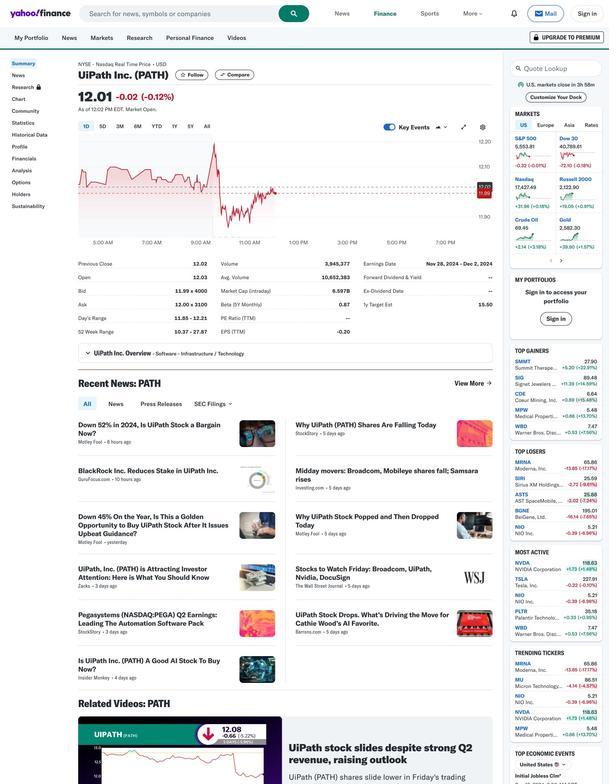 Task type: describe. For each thing, give the bounding box(es) containing it.
down 45% on the year, is this a golden opportunity to buy uipath stock after it issues upbeat guidance? image
[[240, 512, 275, 539]]

down 52% in 2024, is uipath stock a bargain now? image
[[240, 420, 275, 447]]

2 tab list from the left
[[515, 120, 609, 131]]

search image
[[290, 10, 297, 17]]

uipath, inc. (path) is attracting investor attention: here is what you should know image
[[240, 565, 275, 591]]

uipath stock drops. what's driving the move for cathie wood's ai favorite. image
[[457, 610, 493, 637]]



Task type: locate. For each thing, give the bounding box(es) containing it.
None checkbox
[[384, 124, 395, 130]]

None search field
[[510, 60, 602, 77]]

why uipath (path) shares are falling today image
[[457, 420, 493, 447]]

blackrock inc. reduces stake in uipath inc. image
[[240, 466, 275, 493]]

1 tab list from the left
[[78, 120, 384, 134]]

article
[[78, 420, 275, 447], [296, 420, 493, 447], [78, 466, 275, 493], [78, 512, 275, 545], [296, 512, 493, 545], [78, 565, 275, 591], [296, 565, 493, 591], [78, 610, 275, 637], [296, 610, 493, 637], [78, 656, 275, 683]]

Search for news, symbols or companies text field
[[79, 5, 309, 22]]

path navigation menubar menu bar
[[0, 57, 68, 211]]

0 horizontal spatial tab list
[[78, 120, 384, 134]]

pegasystems (nasdaq:pega) q2 earnings: leading the automation software pack image
[[240, 610, 275, 637]]

is uipath inc. (path) a good ai stock to buy now? image
[[240, 656, 275, 683]]

stocks to watch friday: broadcom, uipath, nvidia, docusign image
[[457, 565, 493, 591]]

prev image
[[548, 257, 555, 264]]

why uipath stock popped and then dropped today image
[[457, 512, 493, 539]]

Quote Lookup text field
[[510, 60, 602, 77]]

tab list
[[78, 120, 384, 134], [515, 120, 609, 131]]

1 horizontal spatial tab list
[[515, 120, 609, 131]]

None search field
[[79, 5, 309, 22]]

toolbar
[[507, 5, 604, 22]]



Task type: vqa. For each thing, say whether or not it's contained in the screenshot.
Quote Lookup search box
yes



